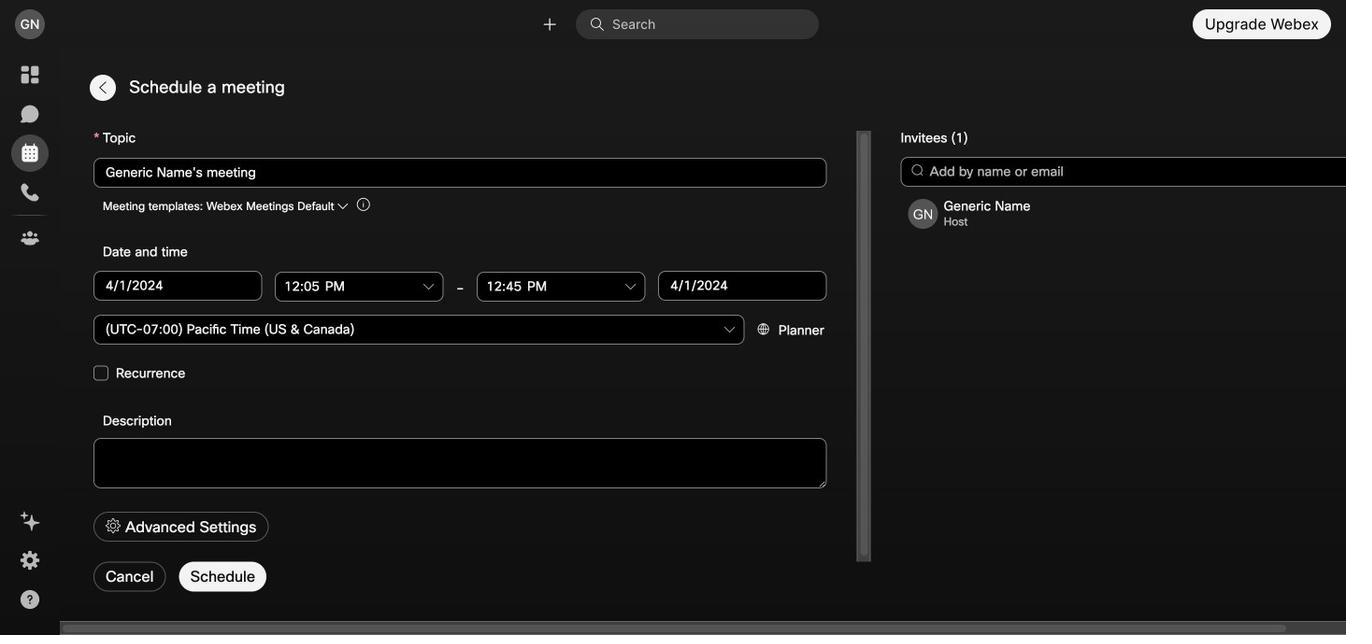 Task type: vqa. For each thing, say whether or not it's contained in the screenshot.
the bottommost name@email.com email field
no



Task type: locate. For each thing, give the bounding box(es) containing it.
navigation
[[0, 49, 60, 636]]

webex tab list
[[11, 56, 49, 257]]



